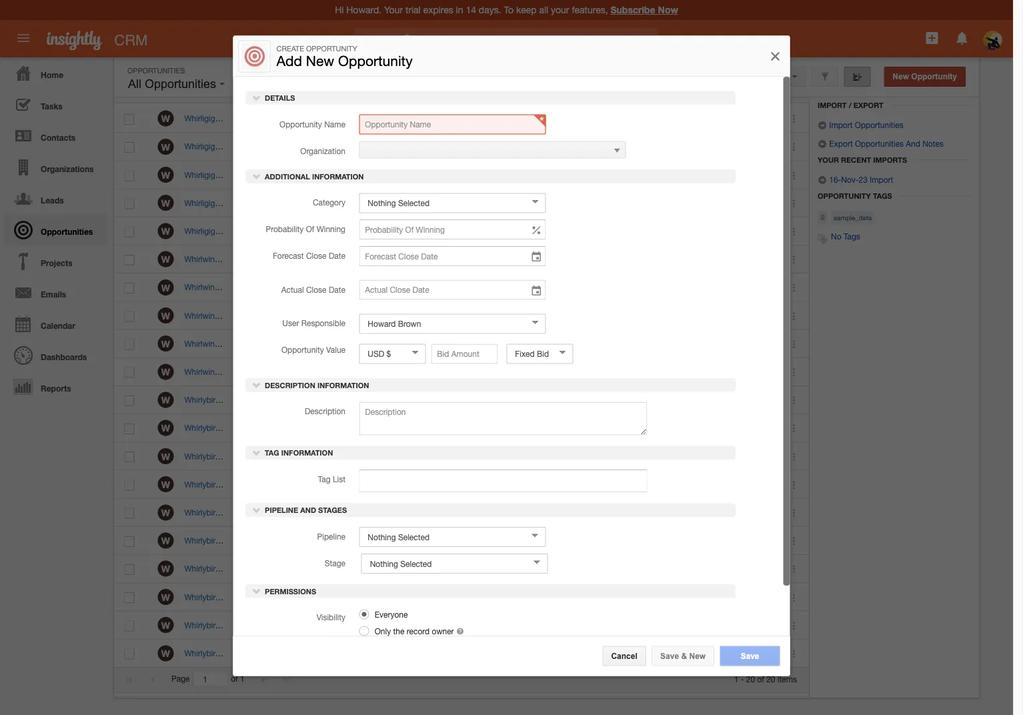Task type: locate. For each thing, give the bounding box(es) containing it.
0 vertical spatial 16-nov-23
[[541, 198, 579, 208]]

w link for whirlybird t200 - parker and company -maria nichols
[[158, 646, 174, 662]]

import left /
[[818, 101, 847, 109]]

23 for whirlybird g550 - oceanic airlines - mark sakda
[[570, 452, 579, 461]]

3 w link from the top
[[158, 167, 174, 183]]

organization down 'add'
[[245, 86, 294, 95]]

0 vertical spatial 21-nov-23
[[541, 508, 579, 517]]

t200 for cyberdyne
[[223, 536, 241, 546]]

oliver
[[366, 198, 387, 208]]

northumbria
[[291, 198, 336, 208], [292, 198, 337, 208]]

w link for whirlwinder x520 - jakubowski llc - jason castillo
[[158, 308, 174, 324]]

1 horizontal spatial 20
[[767, 675, 776, 684]]

21-nov-23 cell
[[530, 499, 620, 527], [530, 555, 620, 584]]

7 follow image from the top
[[753, 423, 766, 435]]

row
[[114, 78, 809, 103]]

chevron down image down the whirligig g990 - globex - albert lee link
[[252, 171, 261, 181]]

16-dec-23 cell
[[530, 105, 620, 133], [530, 161, 620, 189], [530, 217, 620, 246], [530, 246, 620, 274], [530, 274, 620, 302], [530, 358, 620, 386], [530, 386, 620, 415], [530, 584, 620, 612]]

whirligig for whirligig g990 - globex - albert lee
[[184, 142, 215, 151]]

howard brown link for whirlybird g550 - parker and company - lisa parker
[[631, 480, 684, 489]]

1 vertical spatial 15-
[[541, 339, 553, 348]]

None radio
[[359, 626, 369, 636]]

5 w link from the top
[[158, 223, 174, 239]]

forecast
[[540, 86, 573, 95], [273, 251, 304, 261]]

roger for whirligig g990 - warbucks industries - roger mills
[[325, 226, 347, 236]]

0 vertical spatial warbucks industries
[[246, 226, 319, 236]]

dec- for whirlwinder x520 - sirius corp. - tina martin
[[553, 367, 570, 377]]

chevron down image
[[252, 93, 261, 102], [252, 380, 261, 390], [252, 505, 261, 515], [252, 587, 261, 596]]

12 w row from the top
[[114, 415, 810, 443]]

whirligig for whirligig g990 - warbucks industries - roger mills
[[184, 226, 215, 236]]

recent
[[842, 156, 872, 164]]

20 left items
[[767, 675, 776, 684]]

new inside new opportunity "link"
[[893, 72, 910, 81]]

t200 down whirlybird g550 - warbucks industries - roger mills
[[223, 536, 241, 546]]

5 usd from the top
[[692, 593, 709, 602]]

usd $‎450,000.00 cell
[[682, 161, 755, 189]]

0 horizontal spatial opportunity name
[[184, 86, 254, 95]]

g550 for warbucks
[[223, 508, 242, 517]]

list
[[333, 475, 345, 484]]

4 follow image from the top
[[753, 254, 766, 266]]

howard brown link for whirlybird t200 - jakubowski llc - barbara lane
[[631, 593, 684, 602]]

save up '1 - 20 of 20 items'
[[741, 652, 760, 661]]

16- for whirlwinder x520 - jakubowski llc - jason castillo
[[541, 311, 553, 320]]

1 vertical spatial 16-nov-23
[[541, 311, 579, 320]]

1 whirlybird from the top
[[184, 395, 220, 405]]

6 16-dec-23 cell from the top
[[530, 358, 620, 386]]

export up your
[[830, 139, 853, 148]]

2 singapore from the left
[[327, 114, 364, 123]]

2 vertical spatial new
[[690, 652, 706, 661]]

2 jakubowski llc from the top
[[246, 593, 305, 602]]

usd $‎190,000.00 cell
[[682, 443, 755, 471]]

clampett for g990
[[245, 114, 277, 123]]

1 vertical spatial new
[[893, 72, 910, 81]]

0 vertical spatial all
[[368, 35, 379, 45]]

group down whirlwinder x520 - jakubowski llc - jason castillo on the top left of page
[[264, 339, 287, 348]]

8 16-dec-23 cell from the top
[[530, 584, 620, 612]]

2 trading from the left
[[282, 170, 309, 179]]

1 vertical spatial information
[[317, 381, 369, 390]]

2 16-dec-23 cell from the top
[[530, 161, 620, 189]]

0 vertical spatial 16-nov-23 cell
[[530, 189, 620, 217]]

airlines
[[277, 452, 303, 461], [281, 452, 307, 461], [280, 621, 306, 630]]

1 vertical spatial all
[[128, 77, 141, 91]]

date
[[600, 86, 618, 95], [329, 251, 345, 261], [329, 285, 345, 294]]

0 vertical spatial 15-nov-23 cell
[[530, 133, 620, 161]]

pipeline down the stages
[[317, 532, 345, 541]]

close for the actual close date text field
[[306, 285, 326, 294]]

1 horizontal spatial new
[[690, 652, 706, 661]]

2 21- from the top
[[541, 564, 553, 574]]

howard brown link for whirlybird g550 - globex, spain - katherine reyes
[[631, 424, 684, 433]]

None radio
[[359, 610, 369, 620]]

16 w link from the top
[[158, 533, 174, 549]]

2 vertical spatial information
[[281, 449, 333, 458]]

1 vertical spatial globex
[[255, 283, 280, 292]]

export down bin
[[854, 101, 884, 109]]

brown left usd $‎120,000.00
[[661, 508, 684, 517]]

0 horizontal spatial all
[[128, 77, 141, 91]]

8 dec- from the top
[[553, 593, 570, 602]]

sakda up list
[[335, 452, 358, 461]]

5 whirlybird from the top
[[184, 508, 220, 517]]

airlines for t200
[[280, 621, 306, 630]]

$‎190,000.00
[[711, 452, 755, 461]]

globex,
[[250, 424, 278, 433], [248, 564, 276, 574]]

group left chris
[[273, 339, 295, 348]]

follow image
[[753, 141, 766, 154], [753, 226, 766, 238], [753, 282, 766, 295], [753, 310, 766, 323], [753, 338, 766, 351], [753, 479, 766, 492], [753, 507, 766, 520], [753, 535, 766, 548], [753, 592, 766, 604], [753, 648, 766, 661]]

only the record owner
[[375, 627, 456, 636]]

projects link
[[3, 246, 107, 277]]

23-
[[541, 424, 553, 433], [541, 452, 553, 461]]

dec- for whirlybird g550 - clampett oil and gas corp. - katherine warren
[[553, 395, 570, 405]]

5 g990 from the top
[[218, 226, 237, 236]]

whirlybird t200 - jakubowski llc - barbara lane
[[184, 593, 363, 602]]

howard
[[631, 170, 659, 179], [631, 367, 659, 377], [631, 395, 659, 405], [631, 424, 659, 433], [631, 452, 659, 461], [631, 480, 659, 489], [631, 508, 659, 517], [631, 593, 659, 602], [631, 649, 659, 658]]

g990 for globex
[[218, 142, 237, 151]]

16-dec-23 for whirlwinder x520 - sirius corp. - tina martin
[[541, 367, 579, 377]]

w for whirlybird t200 - cyberdyne systems corp. - nicole gomez
[[161, 536, 170, 547]]

23 for whirligig g990 - globex - albert lee
[[570, 142, 579, 151]]

6 brown from the top
[[661, 480, 684, 489]]

globex, left spain
[[250, 424, 278, 433]]

value down refresh list image
[[739, 86, 759, 95]]

23-nov-23 cell for whirlybird g550 - globex, spain - katherine reyes
[[530, 415, 620, 443]]

1 howard brown link from the top
[[631, 395, 684, 405]]

tag down whirlybird g550 - globex, spain - katherine reyes
[[265, 449, 279, 458]]

1 vertical spatial warbucks industries link
[[246, 508, 319, 517]]

t200 up whirlybird t200 - jakubowski llc - barbara lane
[[223, 564, 241, 574]]

whirlybird for whirlybird t200 - oceanic airlines - mark sakda
[[184, 621, 220, 630]]

brown for whirlybird g550 - globex, spain - katherine reyes
[[661, 424, 684, 433]]

23-nov-23 cell
[[530, 415, 620, 443], [530, 443, 620, 471]]

10 follow image from the top
[[753, 620, 766, 632]]

x520 down whirlwinder x520 - king group - chris chen
[[229, 367, 247, 377]]

8 16-dec-23 from the top
[[541, 593, 579, 602]]

nicholas
[[355, 255, 386, 264]]

1 vertical spatial katherine
[[308, 424, 342, 433]]

16-nov-23 cell for whirlybird t200 - cyberdyne systems corp. - nicole gomez
[[530, 527, 620, 555]]

0 vertical spatial lee
[[301, 142, 314, 151]]

1 horizontal spatial user
[[630, 86, 648, 95]]

0 horizontal spatial forecast close date
[[273, 251, 345, 261]]

w link for whirlwinder x520 - sirius corp. - tina martin
[[158, 364, 174, 380]]

3 whirlwinder from the top
[[184, 311, 227, 320]]

1 g990 from the top
[[218, 114, 237, 123]]

1 16-dec-23 cell from the top
[[530, 105, 620, 133]]

globex
[[245, 142, 270, 151], [255, 283, 280, 292]]

2 usd from the top
[[692, 367, 709, 377]]

usd left $‎190,000.00
[[692, 452, 709, 461]]

2 vertical spatial date
[[329, 285, 345, 294]]

cancel button
[[603, 646, 647, 666]]

2 horizontal spatial new
[[893, 72, 910, 81]]

user inside add new opportunity dialog
[[282, 319, 299, 328]]

lee down clampett oil and gas, singapore
[[301, 142, 314, 151]]

whirlybird for whirlybird t200 - jakubowski llc - barbara lane
[[184, 593, 220, 602]]

jakubowski llc link up whirlwinder x520 - king group - chris chen 'link'
[[246, 311, 305, 320]]

Bid Amount text field
[[431, 344, 498, 364]]

1 follow image from the top
[[753, 113, 766, 126]]

0 horizontal spatial new
[[306, 52, 335, 69]]

1 vertical spatial forecast
[[273, 251, 304, 261]]

opportunity name inside add new opportunity dialog
[[279, 119, 345, 129]]

1 23- from the top
[[541, 424, 553, 433]]

roger down lisa
[[330, 508, 352, 517]]

1 t200 from the top
[[223, 536, 241, 546]]

t200 up whirlybird t200 - oceanic airlines - mark sakda
[[223, 593, 241, 602]]

16- for whirligig g990 - university of northumbria - paula oliver
[[541, 198, 553, 208]]

Opportunity Name text field
[[359, 115, 546, 135]]

g550 left oceanic airlines link
[[223, 452, 242, 461]]

w for whirlybird g550 - parker and company - lisa parker
[[161, 479, 170, 490]]

0 horizontal spatial name
[[232, 86, 254, 95]]

16-dec-23 cell for whirlybird g550 - clampett oil and gas corp. - katherine warren
[[530, 386, 620, 415]]

x520 up whirlwinder x520 - jakubowski llc - jason castillo on the top left of page
[[229, 283, 247, 292]]

None checkbox
[[124, 114, 134, 125], [124, 227, 134, 237], [124, 255, 134, 266], [124, 339, 134, 350], [124, 396, 134, 406], [124, 424, 134, 435], [124, 452, 134, 463], [124, 508, 134, 519], [124, 565, 134, 575], [124, 593, 134, 603], [124, 649, 134, 660], [124, 114, 134, 125], [124, 227, 134, 237], [124, 255, 134, 266], [124, 339, 134, 350], [124, 396, 134, 406], [124, 424, 134, 435], [124, 452, 134, 463], [124, 508, 134, 519], [124, 565, 134, 575], [124, 593, 134, 603], [124, 649, 134, 660]]

0 horizontal spatial 1
[[240, 675, 245, 684]]

pipeline down "whirlybird g550 - parker and company - lisa parker" link
[[265, 506, 298, 515]]

jakubowski llc up whirlybird t200 - oceanic airlines - mark sakda link
[[246, 593, 305, 602]]

usd for usd $‎450,000.00
[[692, 170, 709, 179]]

usd left $‎120,000.00
[[692, 508, 709, 517]]

howard for whirlybird g550 - parker and company - lisa parker
[[631, 480, 659, 489]]

follow image for whirlybird t200 - oceanic airlines - mark sakda
[[753, 620, 766, 632]]

x520 down the 'whirlwinder x520 - globex - albert lee'
[[229, 311, 247, 320]]

this record will only be visible to its creator and administrators. image
[[456, 627, 464, 636]]

4 follow image from the top
[[753, 310, 766, 323]]

g550 down whirlybird g550 - parker and company - lisa parker
[[223, 508, 242, 517]]

subscribe now link
[[611, 4, 679, 15]]

0 vertical spatial user
[[630, 86, 648, 95]]

brown left usd $‎190,000.00
[[661, 452, 684, 461]]

1 king from the left
[[246, 339, 262, 348]]

0 horizontal spatial user
[[282, 319, 299, 328]]

1 15- from the top
[[541, 142, 553, 151]]

4 x520 from the top
[[229, 339, 247, 348]]

w link for whirlybird g550 - oceanic airlines - mark sakda
[[158, 448, 174, 464]]

0 vertical spatial albert
[[278, 142, 299, 151]]

3 whirligig from the top
[[184, 170, 215, 179]]

chevron down image for permissions
[[252, 587, 261, 596]]

g550 down whirlybird g550 - oceanic airlines - mark sakda
[[223, 480, 242, 489]]

brown for whirlybird t200 - jakubowski llc - barbara lane
[[661, 593, 684, 602]]

0 vertical spatial globex
[[245, 142, 270, 151]]

1 vertical spatial date
[[329, 251, 345, 261]]

4 whirligig from the top
[[184, 198, 215, 208]]

1 vertical spatial close
[[306, 251, 326, 261]]

0 vertical spatial warbucks industries link
[[246, 226, 319, 236]]

2 x520 from the top
[[229, 283, 247, 292]]

1 vertical spatial and
[[300, 506, 316, 515]]

1 usd from the top
[[692, 170, 709, 179]]

1 vertical spatial lee
[[311, 283, 324, 292]]

sakda up maria
[[334, 621, 356, 630]]

1 vertical spatial 21-nov-23 cell
[[530, 555, 620, 584]]

6 w from the top
[[161, 254, 170, 265]]

whirlybird g550 - oceanic airlines - mark sakda
[[184, 452, 358, 461]]

mark up tag list at bottom left
[[315, 452, 333, 461]]

row group containing w
[[114, 105, 810, 668]]

lee
[[301, 142, 314, 151], [311, 283, 324, 292]]

nakatomi trading corp.
[[246, 170, 331, 179]]

dec- for whirlwinder x520 - clampett oil and gas, uk - nicholas flores
[[553, 255, 570, 264]]

user inside row
[[630, 86, 648, 95]]

1 g550 from the top
[[223, 395, 242, 405]]

whirlybird g550 - parker and company - lisa parker link
[[184, 480, 380, 489]]

3 g990 from the top
[[218, 170, 237, 179]]

and left the stages
[[300, 506, 316, 515]]

uk
[[327, 255, 338, 264], [336, 255, 347, 264]]

w for whirlybird t200 - jakubowski llc - barbara lane
[[161, 592, 170, 603]]

1 vertical spatial 15-nov-23
[[541, 339, 579, 348]]

whirlybird t200 - parker and company -maria nichols link
[[184, 649, 385, 658]]

10 w row from the top
[[114, 358, 810, 386]]

2 vertical spatial close
[[306, 285, 326, 294]]

lee for whirlwinder x520 - globex - albert lee
[[311, 283, 324, 292]]

new right &
[[690, 652, 706, 661]]

follow image for whirlybird g550 - globex, spain - katherine reyes
[[753, 423, 766, 435]]

g550 down whirlwinder x520 - sirius corp. - tina martin
[[223, 395, 242, 405]]

opportunity value
[[281, 345, 345, 355]]

23 for whirlybird t200 - cyberdyne systems corp. - nicole gomez
[[570, 536, 579, 546]]

sirius corp.
[[246, 367, 288, 377]]

1 vertical spatial sakda
[[334, 621, 356, 630]]

navigation
[[0, 57, 107, 402]]

nov- for whirlwinder x520 - king group - chris chen
[[553, 339, 570, 348]]

name left 'details'
[[232, 86, 254, 95]]

0 vertical spatial chevron down image
[[252, 171, 261, 181]]

user responsible opportunity value
[[630, 86, 759, 95]]

0 vertical spatial date
[[600, 86, 618, 95]]

jakubowski llc up whirlwinder x520 - king group - chris chen 'link'
[[246, 311, 305, 320]]

10 w link from the top
[[158, 364, 174, 380]]

16-dec-23 for whirligig g990 - clampett oil and gas, singapore - aaron lang
[[541, 114, 579, 123]]

navigation containing home
[[0, 57, 107, 402]]

w row
[[114, 105, 810, 133], [114, 133, 810, 161], [114, 161, 810, 189], [114, 189, 810, 217], [114, 217, 810, 246], [114, 246, 810, 274], [114, 274, 810, 302], [114, 302, 810, 330], [114, 330, 810, 358], [114, 358, 810, 386], [114, 386, 810, 415], [114, 415, 810, 443], [114, 443, 810, 471], [114, 471, 810, 499], [114, 499, 810, 527], [114, 527, 810, 555], [114, 555, 810, 584], [114, 584, 810, 612], [114, 612, 810, 640], [114, 640, 810, 668]]

new opportunity link
[[885, 67, 966, 87]]

whirligig g990 - nakatomi trading corp. - samantha wright
[[184, 170, 399, 179]]

whirlwinder for whirlwinder x520 - jakubowski llc - jason castillo
[[184, 311, 227, 320]]

chevron down image for additional information
[[252, 171, 261, 181]]

1 vertical spatial tag
[[318, 475, 330, 484]]

import up tags
[[870, 175, 894, 184]]

usd right &
[[692, 649, 709, 658]]

0 horizontal spatial forecast
[[273, 251, 304, 261]]

1 systems from the left
[[287, 536, 318, 546]]

of
[[282, 198, 289, 208], [283, 198, 290, 208], [231, 675, 238, 684], [758, 675, 765, 684]]

usd $‎430,000.00 cell
[[682, 640, 755, 668]]

4 brown from the top
[[661, 424, 684, 433]]

brown
[[661, 170, 684, 179], [661, 367, 684, 377], [661, 395, 684, 405], [661, 424, 684, 433], [661, 452, 684, 461], [661, 480, 684, 489], [661, 508, 684, 517], [661, 593, 684, 602], [661, 649, 684, 658]]

2 date field image from the top
[[530, 284, 543, 298]]

16-
[[541, 114, 553, 123], [541, 170, 553, 179], [830, 175, 842, 184], [541, 198, 553, 208], [541, 226, 553, 236], [541, 255, 553, 264], [541, 283, 553, 292], [541, 311, 553, 320], [541, 367, 553, 377], [541, 395, 553, 405], [541, 536, 553, 546], [541, 593, 553, 602]]

oceanic for t200
[[248, 621, 278, 630]]

clampett oil and gas, uk link
[[246, 255, 338, 264]]

follow image for whirlwinder x520 - globex - albert lee
[[753, 282, 766, 295]]

forecast inside add new opportunity dialog
[[273, 251, 304, 261]]

tasks
[[41, 101, 63, 111]]

industries
[[283, 226, 318, 236], [284, 226, 319, 236], [284, 508, 319, 517], [288, 508, 323, 517]]

0 vertical spatial import
[[818, 101, 847, 109]]

chevron down image down whirlybird g550 - globex, spain - katherine reyes
[[252, 448, 261, 458]]

column header
[[742, 78, 776, 103]]

4 howard brown from the top
[[631, 424, 684, 433]]

cyberdyne systems corp. link
[[246, 536, 340, 546]]

1 horizontal spatial forecast
[[540, 86, 573, 95]]

3 w from the top
[[161, 170, 170, 181]]

1 horizontal spatial forecast close date
[[540, 86, 618, 95]]

23 for whirlybird g550 - clampett oil and gas corp. - katherine warren
[[570, 395, 579, 405]]

information up category
[[312, 172, 364, 181]]

1 chevron down image from the top
[[252, 93, 261, 102]]

description down gas
[[305, 407, 345, 416]]

0 horizontal spatial responsible
[[301, 319, 345, 328]]

whirligig for whirligig g990 - nakatomi trading corp. - samantha wright
[[184, 170, 215, 179]]

0 vertical spatial roger
[[325, 226, 347, 236]]

11 w from the top
[[161, 395, 170, 406]]

save & new
[[661, 652, 706, 661]]

brown for whirlybird g550 - parker and company - lisa parker
[[661, 480, 684, 489]]

14 w row from the top
[[114, 471, 810, 499]]

w link for whirligig g990 - nakatomi trading corp. - samantha wright
[[158, 167, 174, 183]]

w for whirlybird t200 - oceanic airlines - mark sakda
[[161, 620, 170, 631]]

forecast down search all data.... text field
[[540, 86, 573, 95]]

jakubowski llc for x520
[[246, 311, 305, 320]]

7 howard brown link from the top
[[631, 649, 684, 658]]

1 vertical spatial organization
[[300, 146, 345, 155]]

x520 up the 'whirlwinder x520 - globex - albert lee'
[[229, 255, 247, 264]]

mills for whirlybird g550 - warbucks industries - roger mills
[[354, 508, 370, 517]]

0 horizontal spatial value
[[326, 345, 345, 355]]

whirlybird t200 - cyberdyne systems corp. - nicole gomez
[[184, 536, 400, 546]]

crm
[[114, 31, 148, 48]]

chevron down image for details
[[252, 93, 261, 102]]

0 vertical spatial export
[[854, 101, 884, 109]]

northumbria down additional information
[[292, 198, 337, 208]]

1 vertical spatial warbucks industries
[[246, 508, 319, 517]]

g550 for clampett
[[223, 395, 242, 405]]

3 follow image from the top
[[753, 197, 766, 210]]

2 g550 from the top
[[223, 424, 242, 433]]

import down /
[[830, 120, 853, 129]]

15- for whirligig g990 - globex - albert lee
[[541, 142, 553, 151]]

brown left usd $‎450,000.00 on the right top of page
[[661, 170, 684, 179]]

6 follow image from the top
[[753, 394, 766, 407]]

roger right of on the top left of page
[[325, 226, 347, 236]]

brown left the usd $‎270,000.00
[[661, 367, 684, 377]]

2 northumbria from the left
[[292, 198, 337, 208]]

howard brown cell
[[620, 161, 684, 189], [620, 358, 684, 386]]

g550 for parker
[[223, 480, 242, 489]]

15-nov-23 cell
[[530, 133, 620, 161], [530, 330, 620, 358]]

0 vertical spatial 23-
[[541, 424, 553, 433]]

globex, left hong
[[248, 564, 276, 574]]

16-nov-23 cell
[[530, 189, 620, 217], [530, 302, 620, 330], [530, 527, 620, 555]]

5 brown from the top
[[661, 452, 684, 461]]

1 vertical spatial import
[[830, 120, 853, 129]]

5 whirligig from the top
[[184, 226, 215, 236]]

16-dec-23 cell for whirligig g990 - nakatomi trading corp. - samantha wright
[[530, 161, 620, 189]]

1 vertical spatial 23-
[[541, 452, 553, 461]]

0 vertical spatial responsible
[[650, 86, 697, 95]]

0 horizontal spatial 20
[[747, 675, 756, 684]]

x520 for jakubowski
[[229, 311, 247, 320]]

jakubowski llc link up whirlybird t200 - oceanic airlines - mark sakda link
[[246, 593, 305, 602]]

1 vertical spatial 21-
[[541, 564, 553, 574]]

1 horizontal spatial opportunity name
[[279, 119, 345, 129]]

row group
[[114, 105, 810, 668]]

5 16-dec-23 from the top
[[541, 283, 579, 292]]

description
[[265, 381, 315, 390], [305, 407, 345, 416]]

name inside row
[[232, 86, 254, 95]]

forecast close date inside add new opportunity dialog
[[273, 251, 345, 261]]

12 w from the top
[[161, 423, 170, 434]]

0 vertical spatial jakubowski llc link
[[246, 311, 305, 320]]

opportunity inside "link"
[[912, 72, 958, 81]]

0 horizontal spatial save
[[661, 652, 680, 661]]

forecast close date
[[540, 86, 618, 95], [273, 251, 345, 261]]

s
[[821, 213, 826, 222]]

no tags link
[[832, 232, 861, 241]]

1 horizontal spatial organization
[[300, 146, 345, 155]]

warbucks industries for g990
[[246, 226, 319, 236]]

3 follow image from the top
[[753, 282, 766, 295]]

4 howard brown link from the top
[[631, 480, 684, 489]]

1 horizontal spatial save
[[741, 652, 760, 661]]

6 follow image from the top
[[753, 479, 766, 492]]

2 vertical spatial 16-nov-23
[[541, 536, 579, 546]]

brown down usd $‎190,000.00 cell
[[661, 480, 684, 489]]

5 follow image from the top
[[753, 366, 766, 379]]

9 follow image from the top
[[753, 563, 766, 576]]

opportunity name down 'details'
[[279, 119, 345, 129]]

the
[[393, 627, 404, 636]]

20 down save button
[[747, 675, 756, 684]]

mills right winning
[[349, 226, 365, 236]]

1 vertical spatial jakubowski llc link
[[246, 593, 305, 602]]

export opportunities and notes link
[[818, 139, 944, 148]]

2 vertical spatial 16-nov-23 cell
[[530, 527, 620, 555]]

oil
[[280, 114, 289, 123], [281, 114, 290, 123], [281, 255, 290, 264], [290, 255, 299, 264], [285, 395, 294, 405]]

albert up nakatomi trading corp. link
[[278, 142, 299, 151]]

1 down the $‎430,000.00 at the bottom of page
[[735, 675, 739, 684]]

5 dec- from the top
[[553, 283, 570, 292]]

and left notes
[[907, 139, 921, 148]]

0 vertical spatial 21-nov-23 cell
[[530, 499, 620, 527]]

usd $‎270,000.00 cell
[[682, 358, 755, 386]]

description up whirlybird g550 - clampett oil and gas corp. - katherine warren at the bottom
[[265, 381, 315, 390]]

1 horizontal spatial katherine
[[356, 395, 391, 405]]

0 horizontal spatial tag
[[265, 449, 279, 458]]

new inside create opportunity add new opportunity
[[306, 52, 335, 69]]

whirlwinder for whirlwinder x520 - clampett oil and gas, uk - nicholas flores
[[184, 255, 227, 264]]

brown for whirlybird t200 - parker and company -maria nichols
[[661, 649, 684, 658]]

additional information
[[263, 172, 364, 181]]

mark for whirlybird t200 - oceanic airlines - mark sakda
[[313, 621, 332, 630]]

g550 up whirlybird g550 - oceanic airlines - mark sakda
[[223, 424, 242, 433]]

1 vertical spatial 23-nov-23
[[541, 452, 579, 461]]

g990 for warbucks
[[218, 226, 237, 236]]

16-dec-23 for whirligig g990 - nakatomi trading corp. - samantha wright
[[541, 170, 579, 179]]

t200 down whirlybird t200 - jakubowski llc - barbara lane
[[223, 621, 241, 630]]

w link for whirligig g990 - university of northumbria - paula oliver
[[158, 195, 174, 211]]

northumbria up of on the top left of page
[[291, 198, 336, 208]]

1 vertical spatial forecast close date
[[273, 251, 345, 261]]

7 w link from the top
[[158, 279, 174, 296]]

sample_data link
[[832, 211, 875, 225]]

export
[[854, 101, 884, 109], [830, 139, 853, 148]]

forecast down 'whirligig g990 - warbucks industries - roger mills' link
[[273, 251, 304, 261]]

llc left jason at the top left of page
[[299, 311, 314, 320]]

5 t200 from the top
[[223, 649, 241, 658]]

3 16-nov-23 cell from the top
[[530, 527, 620, 555]]

row containing opportunity name
[[114, 78, 809, 103]]

None checkbox
[[124, 85, 134, 96], [124, 142, 134, 153], [124, 170, 134, 181], [124, 199, 134, 209], [124, 283, 134, 294], [124, 311, 134, 322], [124, 368, 134, 378], [124, 480, 134, 491], [124, 536, 134, 547], [124, 621, 134, 632], [124, 85, 134, 96], [124, 142, 134, 153], [124, 170, 134, 181], [124, 199, 134, 209], [124, 283, 134, 294], [124, 311, 134, 322], [124, 368, 134, 378], [124, 480, 134, 491], [124, 536, 134, 547], [124, 621, 134, 632]]

2 save from the left
[[741, 652, 760, 661]]

0 horizontal spatial and
[[300, 506, 316, 515]]

import / export
[[818, 101, 884, 109]]

0 vertical spatial description
[[265, 381, 315, 390]]

mark
[[315, 452, 333, 461], [313, 621, 332, 630]]

0 vertical spatial close
[[576, 86, 597, 95]]

whirlybird g550 - clampett oil and gas corp. - katherine warren
[[184, 395, 418, 405]]

name left aaron
[[324, 119, 345, 129]]

samantha
[[337, 170, 374, 179]]

15-
[[541, 142, 553, 151], [541, 339, 553, 348]]

reports
[[41, 384, 71, 393]]

opportunity name left 'details'
[[184, 86, 254, 95]]

globex up the nakatomi trading corp.
[[245, 142, 270, 151]]

opportunities
[[127, 66, 185, 75], [145, 77, 216, 91], [855, 120, 904, 129], [856, 139, 904, 148], [41, 227, 93, 236]]

responsible inside row
[[650, 86, 697, 95]]

follow image for whirligig g990 - nakatomi trading corp. - samantha wright
[[753, 169, 766, 182]]

responsible
[[650, 86, 697, 95], [301, 319, 345, 328]]

cell
[[620, 105, 682, 133], [682, 105, 743, 133], [235, 133, 297, 161], [620, 133, 682, 161], [682, 133, 743, 161], [620, 189, 682, 217], [682, 189, 743, 217], [620, 217, 682, 246], [682, 217, 743, 246], [620, 246, 682, 274], [682, 246, 743, 274], [235, 274, 297, 302], [620, 274, 682, 302], [682, 274, 743, 302], [620, 302, 682, 330], [682, 302, 743, 330], [620, 330, 682, 358], [682, 330, 743, 358], [235, 386, 297, 415], [682, 386, 743, 415], [235, 415, 297, 443], [682, 415, 743, 443], [530, 471, 620, 499], [682, 471, 743, 499], [620, 527, 682, 555], [682, 527, 743, 555], [235, 555, 297, 584], [620, 555, 682, 584], [682, 555, 743, 584], [235, 612, 297, 640], [530, 612, 620, 640], [620, 612, 682, 640], [682, 612, 743, 640], [235, 640, 297, 668], [297, 640, 530, 668], [530, 640, 620, 668]]

subscribe now
[[611, 4, 679, 15]]

1 vertical spatial responsible
[[301, 319, 345, 328]]

whirlybird g550 - oceanic airlines - mark sakda link
[[184, 452, 365, 461]]

3 chevron down image from the top
[[252, 505, 261, 515]]

4 w link from the top
[[158, 195, 174, 211]]

projects
[[41, 258, 73, 268]]

whirlybird t200 - globex, hong kong - terry thomas
[[184, 564, 375, 574]]

1 vertical spatial 16-nov-23 cell
[[530, 302, 620, 330]]

1 vertical spatial howard brown cell
[[620, 358, 684, 386]]

katherine left warren
[[356, 395, 391, 405]]

7 w from the top
[[161, 282, 170, 293]]

whirlybird g550 - parker and company - lisa parker
[[184, 480, 373, 489]]

7 whirlybird from the top
[[184, 564, 220, 574]]

1 horizontal spatial all
[[368, 35, 379, 45]]

howard brown link
[[631, 395, 684, 405], [631, 424, 684, 433], [631, 452, 684, 461], [631, 480, 684, 489], [631, 508, 684, 517], [631, 593, 684, 602], [631, 649, 684, 658]]

group
[[264, 339, 287, 348], [273, 339, 295, 348]]

1 horizontal spatial 1
[[735, 675, 739, 684]]

value up martin
[[326, 345, 345, 355]]

10 follow image from the top
[[753, 648, 766, 661]]

brown down usd $‎270,000.00 cell
[[661, 395, 684, 405]]

2 t200 from the top
[[223, 564, 241, 574]]

2 cyberdyne from the left
[[248, 536, 287, 546]]

t200 up of 1
[[223, 649, 241, 658]]

uk left 'nicholas'
[[336, 255, 347, 264]]

responsible inside add new opportunity dialog
[[301, 319, 345, 328]]

1 21- from the top
[[541, 508, 553, 517]]

1 vertical spatial mark
[[313, 621, 332, 630]]

usd left $‎500,000.00 at bottom right
[[692, 593, 709, 602]]

brown up usd $‎190,000.00 cell
[[661, 424, 684, 433]]

pipeline up clampett oil and gas, singapore link
[[306, 86, 337, 95]]

2 whirlybird from the top
[[184, 424, 220, 433]]

chevron down image down whirlybird t200 - globex, hong kong - terry thomas in the bottom left of the page
[[252, 587, 261, 596]]

w for whirlybird g550 - clampett oil and gas corp. - katherine warren
[[161, 395, 170, 406]]

brown right cancel
[[661, 649, 684, 658]]

close
[[576, 86, 597, 95], [306, 251, 326, 261], [306, 285, 326, 294]]

information
[[312, 172, 364, 181], [317, 381, 369, 390], [281, 449, 333, 458]]

information down martin
[[317, 381, 369, 390]]

follow image
[[753, 113, 766, 126], [753, 169, 766, 182], [753, 197, 766, 210], [753, 254, 766, 266], [753, 366, 766, 379], [753, 394, 766, 407], [753, 423, 766, 435], [753, 451, 766, 463], [753, 563, 766, 576], [753, 620, 766, 632]]

1 vertical spatial opportunity name
[[279, 119, 345, 129]]

albert down whirlwinder x520 - clampett oil and gas, uk - nicholas flores
[[288, 283, 309, 292]]

create opportunity add new opportunity
[[277, 44, 413, 69]]

notes
[[923, 139, 944, 148]]

dec- for whirlybird t200 - jakubowski llc - barbara lane
[[553, 593, 570, 602]]

1 vertical spatial user
[[282, 319, 299, 328]]

organization up additional information
[[300, 146, 345, 155]]

11 w link from the top
[[158, 392, 174, 408]]

katherine down gas
[[308, 424, 342, 433]]

usd $‎190,000.00
[[692, 452, 755, 461]]

uk down winning
[[327, 255, 338, 264]]

0 vertical spatial date field image
[[530, 251, 543, 264]]

notifications image
[[955, 30, 971, 46]]

4 dec- from the top
[[553, 255, 570, 264]]

w link for whirlybird t200 - globex, hong kong - terry thomas
[[158, 561, 174, 577]]

1 15-nov-23 cell from the top
[[530, 133, 620, 161]]

w for whirlwinder x520 - jakubowski llc - jason castillo
[[161, 310, 170, 321]]

stages
[[318, 506, 347, 515]]

1 vertical spatial date field image
[[530, 284, 543, 298]]

university
[[245, 198, 280, 208], [246, 198, 281, 208]]

none radio inside add new opportunity dialog
[[359, 626, 369, 636]]

tag left list
[[318, 475, 330, 484]]

chevron down image down whirlwinder x520 - sirius corp. - tina martin
[[252, 380, 261, 390]]

x520 up whirlwinder x520 - sirius corp. - tina martin
[[229, 339, 247, 348]]

opportunities all opportunities
[[127, 66, 220, 91]]

globex left actual
[[255, 283, 280, 292]]

&
[[682, 652, 688, 661]]

new right show sidebar icon
[[893, 72, 910, 81]]

0 vertical spatial howard brown cell
[[620, 161, 684, 189]]

whirligig for whirligig g990 - university of northumbria - paula oliver
[[184, 198, 215, 208]]

0 vertical spatial pipeline
[[306, 86, 337, 95]]

chevron down image left 'details'
[[252, 93, 261, 102]]

w link for whirlybird t200 - jakubowski llc - barbara lane
[[158, 589, 174, 605]]

1 horizontal spatial tag
[[318, 475, 330, 484]]

usd left $‎450,000.00
[[692, 170, 709, 179]]

g990
[[218, 114, 237, 123], [218, 142, 237, 151], [218, 170, 237, 179], [218, 198, 237, 208], [218, 226, 237, 236]]

1 down whirlybird t200 - parker and company -maria nichols
[[240, 675, 245, 684]]

chevron down image down whirlybird g550 - parker and company - lisa parker
[[252, 505, 261, 515]]

new right 'add'
[[306, 52, 335, 69]]

bin
[[869, 85, 881, 94]]

mills up 'nicole'
[[354, 508, 370, 517]]

follow image for whirligig g990 - warbucks industries - roger mills
[[753, 226, 766, 238]]

usd left $‎270,000.00
[[692, 367, 709, 377]]

0 vertical spatial organization
[[245, 86, 294, 95]]

Actual Close Date text field
[[359, 280, 546, 300]]

23 for whirlybird t200 - jakubowski llc - barbara lane
[[570, 593, 579, 602]]

chevron down image
[[252, 171, 261, 181], [252, 448, 261, 458]]

4 chevron down image from the top
[[252, 587, 261, 596]]

8 howard brown from the top
[[631, 593, 684, 602]]

save button
[[720, 646, 781, 666]]

0 vertical spatial mills
[[349, 226, 365, 236]]

howard brown for whirlybird g550 - warbucks industries - roger mills
[[631, 508, 684, 517]]

0 vertical spatial 23-nov-23
[[541, 424, 579, 433]]

thomas
[[346, 564, 375, 574]]

1 whirlwinder from the top
[[184, 255, 227, 264]]

2 w from the top
[[161, 141, 170, 152]]

9 w from the top
[[161, 338, 170, 349]]

llc left barbara
[[293, 593, 307, 602]]

15-nov-23 cell for whirlwinder x520 - king group - chris chen
[[530, 330, 620, 358]]

brown left usd $‎500,000.00
[[661, 593, 684, 602]]

roger
[[325, 226, 347, 236], [330, 508, 352, 517]]

jakubowski llc link
[[246, 311, 305, 320], [246, 593, 305, 602]]

19 w from the top
[[161, 620, 170, 631]]

whirlwinder
[[184, 255, 227, 264], [184, 283, 227, 292], [184, 311, 227, 320], [184, 339, 227, 348], [184, 367, 227, 377]]

information down spain
[[281, 449, 333, 458]]

date field image
[[530, 251, 543, 264], [530, 284, 543, 298]]

nov- for whirlybird g550 - oceanic airlines - mark sakda
[[553, 452, 570, 461]]

0 vertical spatial name
[[232, 86, 254, 95]]

only
[[375, 627, 391, 636]]

follow image for whirlwinder x520 - clampett oil and gas, uk - nicholas flores
[[753, 254, 766, 266]]

9 howard from the top
[[631, 649, 659, 658]]

Probability Of Winning text field
[[359, 220, 546, 240]]



Task type: describe. For each thing, give the bounding box(es) containing it.
organization inside row
[[245, 86, 294, 95]]

23 for whirlwinder x520 - king group - chris chen
[[570, 339, 579, 348]]

gomez
[[375, 536, 400, 546]]

15- for whirlwinder x520 - king group - chris chen
[[541, 339, 553, 348]]

1 w row from the top
[[114, 105, 810, 133]]

whirlwinder x520 - sirius corp. - tina martin
[[184, 367, 344, 377]]

none radio inside add new opportunity dialog
[[359, 610, 369, 620]]

usd for usd $‎500,000.00
[[692, 593, 709, 602]]

0 vertical spatial forecast
[[540, 86, 573, 95]]

t200 for oceanic
[[223, 621, 241, 630]]

2 howard from the top
[[631, 367, 659, 377]]

category
[[313, 198, 345, 207]]

2 sirius from the left
[[255, 367, 275, 377]]

Search this list... text field
[[580, 67, 730, 87]]

usd $‎500,000.00 cell
[[682, 584, 755, 612]]

save for save
[[741, 652, 760, 661]]

16-nov-23 import link
[[818, 175, 894, 184]]

w link for whirlwinder x520 - globex - albert lee
[[158, 279, 174, 296]]

1 cyberdyne from the left
[[246, 536, 285, 546]]

16-dec-23 for whirlybird g550 - clampett oil and gas corp. - katherine warren
[[541, 395, 579, 405]]

llc down actual
[[290, 311, 305, 320]]

dec- for whirligig g990 - clampett oil and gas, singapore - aaron lang
[[553, 114, 570, 123]]

usd $‎500,000.00
[[692, 593, 755, 602]]

23 for whirlybird g550 - warbucks industries - roger mills
[[570, 508, 579, 517]]

2 brown from the top
[[661, 367, 684, 377]]

follow image for whirlwinder x520 - jakubowski llc - jason castillo
[[753, 310, 766, 323]]

2 howard brown from the top
[[631, 367, 684, 377]]

Forecast Close Date text field
[[359, 247, 546, 267]]

recycle
[[832, 85, 867, 94]]

flores
[[388, 255, 410, 264]]

w for whirlybird t200 - parker and company -maria nichols
[[161, 648, 170, 659]]

percent field image
[[530, 224, 543, 237]]

whirlwinder x520 - king group - chris chen link
[[184, 339, 350, 348]]

21- for whirlybird g550 - warbucks industries - roger mills
[[541, 508, 553, 517]]

no tags
[[832, 232, 861, 241]]

howard brown link for whirlybird t200 - parker and company -maria nichols
[[631, 649, 684, 658]]

barbara
[[315, 593, 344, 602]]

1 trading from the left
[[281, 170, 307, 179]]

2 20 from the left
[[767, 675, 776, 684]]

clampett for g550
[[250, 395, 282, 405]]

date for forecast close date text box
[[329, 251, 345, 261]]

description information
[[263, 381, 369, 390]]

forecast close date inside row
[[540, 86, 618, 95]]

howard for whirlybird g550 - oceanic airlines - mark sakda
[[631, 452, 659, 461]]

refresh list image
[[745, 72, 758, 81]]

18 w row from the top
[[114, 584, 810, 612]]

follow image for whirlybird g550 - clampett oil and gas corp. - katherine warren
[[753, 394, 766, 407]]

whirlwinder x520 - clampett oil and gas, uk - nicholas flores
[[184, 255, 410, 264]]

16-dec-23 cell for whirligig g990 - clampett oil and gas, singapore - aaron lang
[[530, 105, 620, 133]]

new inside "save & new" button
[[690, 652, 706, 661]]

whirligig g990 - university of northumbria - paula oliver link
[[184, 198, 393, 208]]

actual close date
[[281, 285, 345, 294]]

13 w row from the top
[[114, 443, 810, 471]]

record
[[407, 627, 430, 636]]

description for description
[[305, 407, 345, 416]]

16-nov-23 for whirligig g990 - university of northumbria - paula oliver
[[541, 198, 579, 208]]

kong
[[300, 564, 319, 574]]

whirlwinder x520 - clampett oil and gas, uk - nicholas flores link
[[184, 255, 416, 264]]

close for forecast close date text box
[[306, 251, 326, 261]]

usd $‎120,000.00 cell
[[682, 499, 755, 527]]

jakubowski llc link for x520
[[246, 311, 305, 320]]

follow image for whirligig g990 - globex - albert lee
[[753, 141, 766, 154]]

1 nakatomi from the left
[[245, 170, 279, 179]]

organizations
[[41, 164, 94, 174]]

of
[[306, 225, 314, 234]]

nicole
[[350, 536, 372, 546]]

whirlybird for whirlybird g550 - clampett oil and gas corp. - katherine warren
[[184, 395, 220, 405]]

whirlybird g550 - globex, spain - katherine reyes link
[[184, 424, 373, 433]]

whirlybird t200 - oceanic airlines - mark sakda link
[[184, 621, 363, 630]]

nichols
[[352, 649, 378, 658]]

whirligig g990 - clampett oil and gas, singapore - aaron lang link
[[184, 114, 418, 123]]

lee for whirligig g990 - globex - albert lee
[[301, 142, 314, 151]]

16-nov-23 for whirlybird t200 - cyberdyne systems corp. - nicole gomez
[[541, 536, 579, 546]]

probability
[[266, 225, 304, 234]]

g550 for oceanic
[[223, 452, 242, 461]]

9 w row from the top
[[114, 330, 810, 358]]

subscribe
[[611, 4, 656, 15]]

opportunity name inside row
[[184, 86, 254, 95]]

x520 for sirius
[[229, 367, 247, 377]]

w link for whirlybird t200 - cyberdyne systems corp. - nicole gomez
[[158, 533, 174, 549]]

opportunity tags
[[818, 192, 893, 200]]

and inside add new opportunity dialog
[[300, 506, 316, 515]]

whirlybird t200 - cyberdyne systems corp. - nicole gomez link
[[184, 536, 407, 546]]

2 vertical spatial import
[[870, 175, 894, 184]]

tag list
[[318, 475, 345, 484]]

0 vertical spatial information
[[312, 172, 364, 181]]

howard brown for whirlybird g550 - oceanic airlines - mark sakda
[[631, 452, 684, 461]]

tags
[[874, 192, 893, 200]]

lisa
[[333, 480, 348, 489]]

w for whirligig g990 - nakatomi trading corp. - samantha wright
[[161, 170, 170, 181]]

w link for whirlybird g550 - warbucks industries - roger mills
[[158, 505, 174, 521]]

1 horizontal spatial export
[[854, 101, 884, 109]]

11 w row from the top
[[114, 386, 810, 415]]

responsible for user responsible
[[301, 319, 345, 328]]

wright
[[376, 170, 399, 179]]

w for whirlwinder x520 - king group - chris chen
[[161, 338, 170, 349]]

whirlwinder x520 - sirius corp. - tina martin link
[[184, 367, 351, 377]]

5 w row from the top
[[114, 217, 810, 246]]

1 howard from the top
[[631, 170, 659, 179]]

follow image for whirlwinder x520 - sirius corp. - tina martin
[[753, 366, 766, 379]]

follow image for whirlybird g550 - parker and company - lisa parker
[[753, 479, 766, 492]]

nov- for whirlybird t200 - cyberdyne systems corp. - nicole gomez
[[553, 536, 570, 546]]

tags
[[844, 232, 861, 241]]

name inside add new opportunity dialog
[[324, 119, 345, 129]]

whirlybird g550 - warbucks industries - roger mills link
[[184, 508, 377, 517]]

whirligig g990 - warbucks industries - roger mills link
[[184, 226, 372, 236]]

2 group from the left
[[273, 339, 295, 348]]

1 vertical spatial pipeline
[[265, 506, 298, 515]]

whirlwinder for whirlwinder x520 - globex - albert lee
[[184, 283, 227, 292]]

howard brown link for whirlybird g550 - clampett oil and gas corp. - katherine warren
[[631, 395, 684, 405]]

pipeline inside row
[[306, 86, 337, 95]]

2 nakatomi from the left
[[246, 170, 280, 179]]

16- for whirlybird g550 - clampett oil and gas corp. - katherine warren
[[541, 395, 553, 405]]

whirligig g990 - university of northumbria - paula oliver
[[184, 198, 387, 208]]

1 1 from the left
[[240, 675, 245, 684]]

mark for whirlybird g550 - oceanic airlines - mark sakda
[[315, 452, 333, 461]]

whirligig g990 - nakatomi trading corp. - samantha wright link
[[184, 170, 406, 179]]

15 w row from the top
[[114, 499, 810, 527]]

gas
[[312, 395, 327, 405]]

2 university from the left
[[246, 198, 281, 208]]

leads link
[[3, 183, 107, 214]]

1 horizontal spatial and
[[907, 139, 921, 148]]

dashboards
[[41, 352, 87, 362]]

globex, for hong
[[248, 564, 276, 574]]

2 w row from the top
[[114, 133, 810, 161]]

2 1 from the left
[[735, 675, 739, 684]]

16-dec-23 for whirlybird t200 - jakubowski llc - barbara lane
[[541, 593, 579, 602]]

all inside opportunities all opportunities
[[128, 77, 141, 91]]

create
[[277, 44, 304, 53]]

mills for whirligig g990 - warbucks industries - roger mills
[[349, 226, 365, 236]]

w for whirlwinder x520 - clampett oil and gas, uk - nicholas flores
[[161, 254, 170, 265]]

close image
[[769, 48, 783, 64]]

save for save & new
[[661, 652, 680, 661]]

whirlwinder x520 - jakubowski llc - jason castillo link
[[184, 311, 379, 320]]

king group link
[[246, 339, 287, 348]]

opportunities link
[[3, 214, 107, 246]]

1 group from the left
[[264, 339, 287, 348]]

4 w row from the top
[[114, 189, 810, 217]]

16- for whirligig g990 - warbucks industries - roger mills
[[541, 226, 553, 236]]

19 w row from the top
[[114, 612, 810, 640]]

follow image for whirligig g990 - clampett oil and gas, singapore - aaron lang
[[753, 113, 766, 126]]

save & new button
[[652, 646, 715, 666]]

1 20 from the left
[[747, 675, 756, 684]]

6 w row from the top
[[114, 246, 810, 274]]

16- for whirlybird t200 - jakubowski llc - barbara lane
[[541, 593, 553, 602]]

howard brown for whirlybird t200 - parker and company -maria nichols
[[631, 649, 684, 658]]

whirlybird t200 - globex, hong kong - terry thomas link
[[184, 564, 381, 574]]

user for user responsible opportunity value
[[630, 86, 648, 95]]

tasks link
[[3, 89, 107, 120]]

brown for whirlybird g550 - oceanic airlines - mark sakda
[[661, 452, 684, 461]]

2 systems from the left
[[289, 536, 320, 546]]

17 w row from the top
[[114, 555, 810, 584]]

21-nov-23 for whirlybird t200 - globex, hong kong - terry thomas
[[541, 564, 579, 574]]

whirlybird for whirlybird g550 - globex, spain - katherine reyes
[[184, 424, 220, 433]]

winning
[[316, 225, 345, 234]]

whirlybird for whirlybird t200 - cyberdyne systems corp. - nicole gomez
[[184, 536, 220, 546]]

usd $‎450,000.00
[[692, 170, 755, 179]]

sample_data
[[834, 214, 872, 222]]

of 1
[[231, 675, 245, 684]]

details
[[263, 94, 295, 102]]

owner
[[432, 627, 454, 636]]

howard for whirlybird t200 - jakubowski llc - barbara lane
[[631, 593, 659, 602]]

3 w row from the top
[[114, 161, 810, 189]]

information for tag list
[[281, 449, 333, 458]]

1 - 20 of 20 items
[[735, 675, 798, 684]]

oceanic for g550
[[250, 452, 279, 461]]

value inside add new opportunity dialog
[[326, 345, 345, 355]]

Description text field
[[359, 402, 647, 436]]

16-dec-23 cell for whirlybird t200 - jakubowski llc - barbara lane
[[530, 584, 620, 612]]

follow image for whirligig g990 - university of northumbria - paula oliver
[[753, 197, 766, 210]]

show sidebar image
[[853, 72, 863, 81]]

warbucks industries link for g550
[[246, 508, 319, 517]]

t200 for parker
[[223, 649, 241, 658]]

parker and company
[[246, 480, 322, 489]]

1 northumbria from the left
[[291, 198, 336, 208]]

import opportunities link
[[818, 120, 904, 129]]

globex, for spain
[[250, 424, 278, 433]]

2 uk from the left
[[336, 255, 347, 264]]

nov- for whirlwinder x520 - jakubowski llc - jason castillo
[[553, 311, 570, 320]]

date inside row
[[600, 86, 618, 95]]

23 for whirligig g990 - clampett oil and gas, singapore - aaron lang
[[570, 114, 579, 123]]

paula
[[344, 198, 364, 208]]

university of northumbria
[[246, 198, 337, 208]]

howard brown for whirlybird g550 - clampett oil and gas corp. - katherine warren
[[631, 395, 684, 405]]

howard brown for whirlybird t200 - jakubowski llc - barbara lane
[[631, 593, 684, 602]]

8 w row from the top
[[114, 302, 810, 330]]

home
[[41, 70, 63, 79]]

1 university from the left
[[245, 198, 280, 208]]

1 singapore from the left
[[326, 114, 363, 123]]

lane
[[346, 593, 363, 602]]

16-dec-23 for whirlwinder x520 - clampett oil and gas, uk - nicholas flores
[[541, 255, 579, 264]]

imports
[[874, 156, 908, 164]]

import for import opportunities
[[830, 120, 853, 129]]

whirlwinder x520 - globex - albert lee
[[184, 283, 324, 292]]

oceanic airlines
[[246, 452, 303, 461]]

0 vertical spatial katherine
[[356, 395, 391, 405]]

2 vertical spatial pipeline
[[317, 532, 345, 541]]

martin
[[322, 367, 344, 377]]

w link for whirlybird g550 - parker and company - lisa parker
[[158, 477, 174, 493]]

usd $‎120,000.00
[[692, 508, 755, 517]]

Search all data.... text field
[[396, 28, 659, 52]]

whirlybird g550 - clampett oil and gas corp. - katherine warren link
[[184, 395, 425, 405]]

add new opportunity dialog
[[233, 36, 791, 678]]

23 for whirlwinder x520 - sirius corp. - tina martin
[[570, 367, 579, 377]]

pipeline and stages
[[263, 506, 347, 515]]

0 horizontal spatial export
[[830, 139, 853, 148]]

2 king from the left
[[255, 339, 271, 348]]

dec- for whirlwinder x520 - globex - albert lee
[[553, 283, 570, 292]]

23-nov-23 for sakda
[[541, 452, 579, 461]]

your
[[818, 156, 840, 164]]

chen
[[324, 339, 343, 348]]

$‎270,000.00
[[711, 367, 755, 377]]

oceanic airlines link
[[246, 452, 303, 461]]

1 brown from the top
[[661, 170, 684, 179]]

0 horizontal spatial katherine
[[308, 424, 342, 433]]

1 uk from the left
[[327, 255, 338, 264]]

w link for whirligig g990 - warbucks industries - roger mills
[[158, 223, 174, 239]]

16 w row from the top
[[114, 527, 810, 555]]

16- for whirlwinder x520 - sirius corp. - tina martin
[[541, 367, 553, 377]]

1 horizontal spatial value
[[739, 86, 759, 95]]

$‎430,000.00
[[711, 649, 755, 658]]

visibility
[[316, 613, 345, 622]]

w for whirligig g990 - clampett oil and gas, singapore - aaron lang
[[161, 113, 170, 124]]

jason
[[322, 311, 343, 320]]

20 w row from the top
[[114, 640, 810, 668]]

1 sirius from the left
[[246, 367, 266, 377]]

reports link
[[3, 371, 107, 402]]

w link for whirligig g990 - clampett oil and gas, singapore - aaron lang
[[158, 111, 174, 127]]

stage
[[324, 559, 345, 568]]

items
[[778, 675, 798, 684]]

oil for x520
[[290, 255, 299, 264]]

whirlybird t200 - parker and company -maria nichols
[[184, 649, 378, 658]]

16- for whirlwinder x520 - globex - albert lee
[[541, 283, 553, 292]]

7 w row from the top
[[114, 274, 810, 302]]

23 for whirligig g990 - university of northumbria - paula oliver
[[570, 198, 579, 208]]

tag information
[[263, 449, 333, 458]]

organization inside add new opportunity dialog
[[300, 146, 345, 155]]

albert for whirlwinder x520 - globex - albert lee
[[288, 283, 309, 292]]

close inside row
[[576, 86, 597, 95]]

llc down hong
[[290, 593, 305, 602]]

23- for reyes
[[541, 424, 553, 433]]

1 howard brown from the top
[[631, 170, 684, 179]]



Task type: vqa. For each thing, say whether or not it's contained in the screenshot.
Whirlwinder
yes



